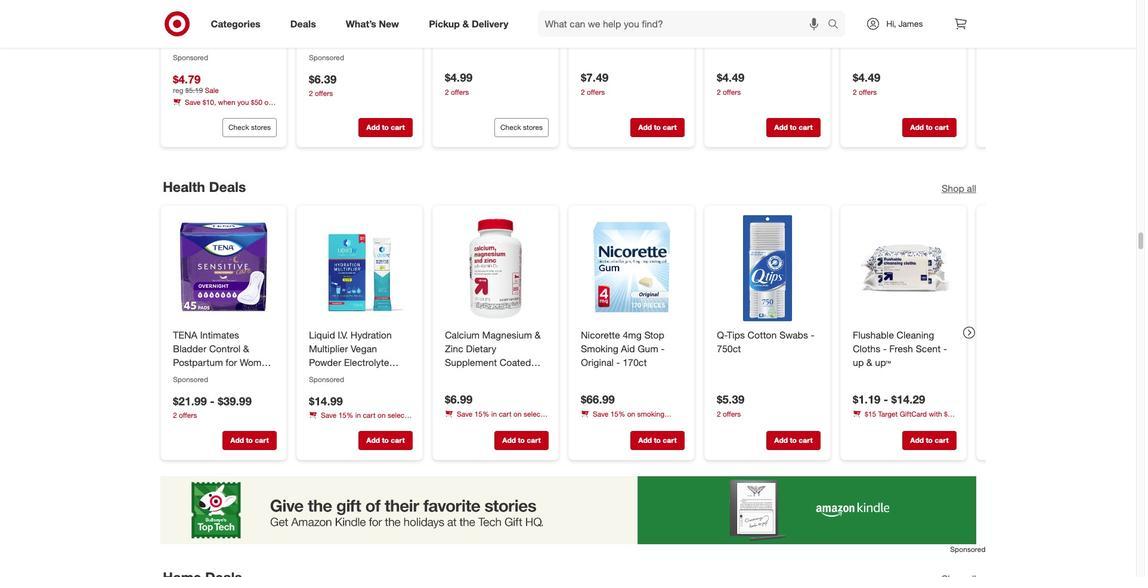 Task type: locate. For each thing, give the bounding box(es) containing it.
1 chocolate from the left
[[717, 21, 761, 33]]

0 horizontal spatial save 15% in cart on select vitamins & nutrition
[[309, 411, 407, 430]]

$5.39 2 offers
[[717, 392, 745, 419]]

0 horizontal spatial milk
[[793, 7, 810, 19]]

1 horizontal spatial check
[[500, 123, 521, 132]]

hershey's inside hershey's kisses milk chocolate holiday candy bag - 10.1oz
[[717, 7, 760, 19]]

select for $6.99
[[524, 410, 543, 419]]

0 horizontal spatial up
[[520, 370, 531, 382]]

0.56oz
[[365, 384, 393, 396]]

1 horizontal spatial candy
[[888, 35, 915, 47]]

bladder
[[173, 343, 206, 355]]

$7.49 2 offers
[[581, 71, 609, 97]]

10oz/33ct
[[309, 35, 351, 47]]

liquid i.v. hydration multiplier vegan powder electrolyte supplements - strawberry - 0.56oz each/10ct link
[[309, 329, 410, 409]]

1 check from the left
[[228, 123, 249, 132]]

2 for q-tips cotton swabs - 750ct link
[[717, 410, 721, 419]]

select down coated
[[524, 410, 543, 419]]

hi, james
[[887, 18, 923, 29]]

15% for $14.99
[[338, 411, 353, 420]]

$5.39
[[717, 392, 745, 406]]

liquid i.v. hydration multiplier vegan powder electrolyte supplements - strawberry - 0.56oz each/10ct image
[[306, 215, 413, 321], [306, 215, 413, 321]]

coverage
[[204, 397, 245, 409]]

you
[[237, 98, 249, 107]]

up™ down cloths
[[875, 356, 891, 368]]

dietary
[[466, 343, 496, 355]]

2 for coca-cola - 12pk/12 fl oz cans link
[[581, 88, 585, 97]]

offers for q-tips cotton swabs - 750ct link
[[723, 410, 741, 419]]

1 kisses from the left
[[762, 7, 790, 19]]

1 horizontal spatial up
[[853, 356, 864, 368]]

on right $50
[[264, 98, 272, 107]]

holiday inside hershey's kisses milk chocolate holiday candy bag - 10.1oz
[[763, 21, 795, 33]]

1 horizontal spatial in
[[491, 410, 497, 419]]

original up cheese
[[227, 7, 260, 19]]

0 vertical spatial up™
[[875, 356, 891, 368]]

candy inside hershey's kisses grinch milk chocolate holiday candy - 9.5oz
[[888, 35, 915, 47]]

save 15% in cart on select vitamins & nutrition down the "each/10ct"
[[309, 411, 407, 430]]

control
[[209, 343, 240, 355]]

deals
[[290, 18, 316, 30], [209, 178, 246, 195]]

1 vertical spatial up™
[[445, 384, 461, 396]]

750ct
[[717, 343, 741, 355]]

kodiak
[[309, 7, 338, 19]]

calcium magnesium & zinc dietary supplement coated caplets - 250ct - up & up™ image
[[442, 215, 549, 321], [442, 215, 549, 321]]

0 vertical spatial deals
[[290, 18, 316, 30]]

shop
[[942, 183, 965, 194]]

up inside calcium magnesium & zinc dietary supplement coated caplets - 250ct - up & up™
[[520, 370, 531, 382]]

nutrition down 250ct
[[480, 420, 506, 429]]

sponsored for $21.99 - $39.99
[[173, 375, 208, 384]]

save up cessation
[[593, 410, 609, 419]]

caplets
[[445, 370, 478, 382]]

save down the "each/10ct"
[[321, 411, 336, 420]]

2 stores from the left
[[523, 123, 543, 132]]

15% down 250ct
[[475, 410, 489, 419]]

1 vertical spatial original
[[581, 356, 614, 368]]

up down cloths
[[853, 356, 864, 368]]

oz
[[581, 21, 591, 33]]

kisses
[[762, 7, 790, 19], [898, 7, 926, 19]]

15% up products
[[611, 410, 625, 419]]

cans
[[594, 21, 615, 33]]

pickup
[[429, 18, 460, 30]]

deals up 10oz/33ct in the top left of the page
[[290, 18, 316, 30]]

2 chocolate from the left
[[904, 21, 948, 33]]

blueberries - 11.2oz
[[445, 7, 531, 19]]

0 vertical spatial original
[[227, 7, 260, 19]]

- inside $21.99 - $39.99 2 offers
[[210, 394, 214, 408]]

deals link
[[280, 11, 331, 37]]

1 $4.49 2 offers from the left
[[717, 71, 745, 97]]

beverage
[[196, 109, 226, 118]]

- inside hershey's kisses grinch milk chocolate holiday candy - 9.5oz
[[918, 35, 922, 47]]

- inside hershey's kisses milk chocolate holiday candy bag - 10.1oz
[[767, 35, 771, 47]]

kisses right the hi,
[[898, 7, 926, 19]]

candy
[[717, 35, 745, 47], [888, 35, 915, 47]]

- right cola
[[630, 7, 633, 19]]

-
[[497, 7, 500, 19], [630, 7, 633, 19], [239, 21, 243, 33], [767, 35, 771, 47], [918, 35, 922, 47], [811, 329, 815, 341], [661, 343, 665, 355], [883, 343, 887, 355], [944, 343, 947, 355], [616, 356, 620, 368], [255, 370, 258, 382], [368, 370, 372, 382], [480, 370, 484, 382], [513, 370, 517, 382], [358, 384, 362, 396], [884, 393, 888, 406], [210, 394, 214, 408], [173, 397, 176, 409]]

scent
[[916, 343, 941, 355]]

- left 9.5oz
[[918, 35, 922, 47]]

1 horizontal spatial check stores button
[[494, 118, 549, 137]]

1 check stores button from the left
[[222, 118, 277, 137]]

kisses for chocolate
[[898, 7, 926, 19]]

james
[[899, 18, 923, 29]]

0 horizontal spatial save 15% in cart on select vitamins & nutrition button
[[309, 411, 413, 430]]

1 hershey's from the left
[[717, 7, 760, 19]]

save down $5.19
[[185, 98, 200, 107]]

offers inside $7.49 2 offers
[[587, 88, 605, 97]]

2 inside "$6.39 2 offers"
[[309, 89, 313, 98]]

holiday down grinch
[[853, 35, 885, 47]]

in for $6.99
[[491, 410, 497, 419]]

add
[[366, 123, 380, 132], [638, 123, 652, 132], [774, 123, 788, 132], [911, 123, 924, 132], [230, 436, 244, 445], [366, 436, 380, 445], [502, 436, 516, 445], [638, 436, 652, 445], [774, 436, 788, 445], [911, 436, 924, 445]]

q-tips cotton swabs - 750ct image
[[715, 215, 821, 321], [715, 215, 821, 321]]

0 horizontal spatial nutrition
[[344, 421, 370, 430]]

1 horizontal spatial 15%
[[475, 410, 489, 419]]

0 horizontal spatial chocolate
[[717, 21, 761, 33]]

2 for hershey's kisses milk chocolate holiday candy bag - 10.1oz link
[[717, 88, 721, 97]]

save 15% in cart on select vitamins & nutrition for $14.99
[[309, 411, 407, 430]]

save $10, when you $50 on food & beverage
[[173, 98, 272, 118]]

original
[[227, 7, 260, 19], [581, 356, 614, 368]]

- right scent
[[944, 343, 947, 355]]

& down cloths
[[867, 356, 873, 368]]

1 horizontal spatial save 15% in cart on select vitamins & nutrition button
[[445, 409, 549, 429]]

2 inside $4.99 2 offers
[[445, 88, 449, 97]]

12pk/12
[[636, 7, 671, 19]]

save for $6.99
[[457, 410, 473, 419]]

- right cheese
[[239, 21, 243, 33]]

vitamins down $6.99
[[445, 420, 471, 429]]

- right extra
[[210, 394, 214, 408]]

hershey's up bag
[[717, 7, 760, 19]]

1 horizontal spatial save 15% in cart on select vitamins & nutrition
[[445, 410, 543, 429]]

save for $66.99
[[593, 410, 609, 419]]

blueberries
[[445, 7, 494, 19]]

on
[[264, 98, 272, 107], [513, 410, 522, 419], [627, 410, 635, 419], [377, 411, 386, 420]]

1 horizontal spatial up™
[[875, 356, 891, 368]]

0 horizontal spatial hershey's
[[717, 7, 760, 19]]

2 kisses from the left
[[898, 7, 926, 19]]

protein-
[[341, 7, 375, 19]]

offers for hershey's kisses grinch milk chocolate holiday candy - 9.5oz link
[[859, 88, 877, 97]]

2 inside $5.39 2 offers
[[717, 410, 721, 419]]

0 horizontal spatial vitamins
[[309, 421, 335, 430]]

10.1oz
[[773, 35, 802, 47]]

$4.49 for candy
[[717, 71, 745, 85]]

coca-cola - 12pk/12 fl oz cans
[[581, 7, 679, 33]]

15%
[[475, 410, 489, 419], [611, 410, 625, 419], [338, 411, 353, 420]]

- left 170ct
[[616, 356, 620, 368]]

1 vertical spatial up
[[520, 370, 531, 382]]

philadelphia
[[173, 7, 225, 19]]

1 horizontal spatial milk
[[884, 21, 902, 33]]

save 15% in cart on select vitamins & nutrition button for $14.99
[[309, 411, 413, 430]]

up down coated
[[520, 370, 531, 382]]

2
[[445, 88, 449, 97], [581, 88, 585, 97], [717, 88, 721, 97], [853, 88, 857, 97], [309, 89, 313, 98], [717, 410, 721, 419], [173, 411, 177, 420]]

- down women on the left bottom of the page
[[255, 370, 258, 382]]

$6.39 2 offers
[[309, 72, 336, 98]]

& inside 'link'
[[463, 18, 469, 30]]

calcium magnesium & zinc dietary supplement coated caplets - 250ct - up & up™
[[445, 329, 541, 396]]

deals right health
[[209, 178, 246, 195]]

2 candy from the left
[[888, 35, 915, 47]]

1 horizontal spatial kisses
[[898, 7, 926, 19]]

0 horizontal spatial $4.49 2 offers
[[717, 71, 745, 97]]

1 horizontal spatial check stores
[[500, 123, 543, 132]]

offers inside $4.99 2 offers
[[451, 88, 469, 97]]

save 15% on smoking cessation products button
[[581, 409, 685, 429]]

170ct
[[623, 356, 647, 368]]

1 horizontal spatial hershey's
[[853, 7, 896, 19]]

aid
[[621, 343, 635, 355]]

offers inside $5.39 2 offers
[[723, 410, 741, 419]]

0 horizontal spatial select
[[388, 411, 407, 420]]

& inside tena intimates bladder control & postpartum for women incontinence pads - overnight absorbency - extra coverage
[[243, 343, 249, 355]]

0 horizontal spatial up™
[[445, 384, 461, 396]]

nicorette 4mg stop smoking aid gum - original - 170ct link
[[581, 329, 682, 370]]

2 $4.49 2 offers from the left
[[853, 71, 881, 97]]

2 check stores button from the left
[[494, 118, 549, 137]]

incontinence
[[173, 370, 228, 382]]

strawberry
[[309, 384, 356, 396]]

chocolate up 9.5oz
[[904, 21, 948, 33]]

& right pickup
[[463, 18, 469, 30]]

0 horizontal spatial kisses
[[762, 7, 790, 19]]

holiday inside hershey's kisses grinch milk chocolate holiday candy - 9.5oz
[[853, 35, 885, 47]]

kisses up 10.1oz
[[762, 7, 790, 19]]

2 for hershey's kisses grinch milk chocolate holiday candy - 9.5oz link
[[853, 88, 857, 97]]

15% down the "each/10ct"
[[338, 411, 353, 420]]

0 vertical spatial up
[[853, 356, 864, 368]]

0 horizontal spatial deals
[[209, 178, 246, 195]]

what's new link
[[336, 11, 414, 37]]

- right bag
[[767, 35, 771, 47]]

1 vertical spatial milk
[[884, 21, 902, 33]]

1 vertical spatial holiday
[[853, 35, 885, 47]]

1 horizontal spatial $4.49
[[853, 71, 881, 85]]

1 $4.49 from the left
[[717, 71, 745, 85]]

check stores for check stores button associated with philadelphia original cream cheese - 16oz/2ct link
[[228, 123, 271, 132]]

0 horizontal spatial holiday
[[763, 21, 795, 33]]

hershey's up grinch
[[853, 7, 896, 19]]

kisses for holiday
[[762, 7, 790, 19]]

0 horizontal spatial check stores
[[228, 123, 271, 132]]

puffs
[[379, 21, 400, 33]]

cheese
[[204, 21, 237, 33]]

up™
[[875, 356, 891, 368], [445, 384, 461, 396]]

save inside save 15% on smoking cessation products
[[593, 410, 609, 419]]

sponsored for $14.99
[[309, 375, 344, 384]]

flushable cleaning cloths - fresh scent - up & up™ image
[[851, 215, 957, 321], [851, 215, 957, 321]]

1 horizontal spatial chocolate
[[904, 21, 948, 33]]

hi,
[[887, 18, 897, 29]]

flushable cleaning cloths - fresh scent - up & up™ link
[[853, 329, 954, 370]]

- down coated
[[513, 370, 517, 382]]

save $10, when you $50 on food & beverage button
[[173, 98, 277, 118]]

0 horizontal spatial candy
[[717, 35, 745, 47]]

milk inside hershey's kisses milk chocolate holiday candy bag - 10.1oz
[[793, 7, 810, 19]]

save 15% in cart on select vitamins & nutrition button down $6.99
[[445, 409, 549, 429]]

multiplier
[[309, 343, 348, 355]]

in down strawberry
[[355, 411, 361, 420]]

$6.99
[[445, 393, 472, 406]]

what's
[[346, 18, 376, 30]]

$7.49
[[581, 71, 609, 84]]

1 check stores from the left
[[228, 123, 271, 132]]

& right food
[[189, 109, 194, 118]]

supplement
[[445, 356, 497, 368]]

up™ inside flushable cleaning cloths - fresh scent - up & up™
[[875, 356, 891, 368]]

$4.79 reg $5.19 sale
[[173, 72, 219, 95]]

hershey's kisses milk chocolate holiday candy bag - 10.1oz
[[717, 7, 810, 47]]

$5.19
[[185, 86, 203, 95]]

& up women on the left bottom of the page
[[243, 343, 249, 355]]

fl
[[674, 7, 679, 19]]

candy down hi, james
[[888, 35, 915, 47]]

health
[[163, 178, 205, 195]]

1 horizontal spatial vitamins
[[445, 420, 471, 429]]

2 $4.49 from the left
[[853, 71, 881, 85]]

candy left bag
[[717, 35, 745, 47]]

0 horizontal spatial $4.49
[[717, 71, 745, 85]]

1 horizontal spatial original
[[581, 356, 614, 368]]

$14.99
[[309, 394, 343, 408]]

tena intimates bladder control & postpartum for women incontinence pads - overnight absorbency - extra coverage image
[[170, 215, 277, 321], [170, 215, 277, 321]]

1 stores from the left
[[251, 123, 271, 132]]

check stores button for blueberries - 11.2oz link
[[494, 118, 549, 137]]

1 horizontal spatial $4.49 2 offers
[[853, 71, 881, 97]]

- inside coca-cola - 12pk/12 fl oz cans
[[630, 7, 633, 19]]

0 horizontal spatial in
[[355, 411, 361, 420]]

0 horizontal spatial check stores button
[[222, 118, 277, 137]]

up™ down caplets
[[445, 384, 461, 396]]

holiday up 10.1oz
[[763, 21, 795, 33]]

1 horizontal spatial holiday
[[853, 35, 885, 47]]

$4.49 2 offers
[[717, 71, 745, 97], [853, 71, 881, 97]]

1 horizontal spatial deals
[[290, 18, 316, 30]]

offers inside $21.99 - $39.99 2 offers
[[179, 411, 197, 420]]

0 horizontal spatial check
[[228, 123, 249, 132]]

15% inside save 15% on smoking cessation products
[[611, 410, 625, 419]]

1 candy from the left
[[717, 35, 745, 47]]

2 hershey's from the left
[[853, 7, 896, 19]]

overnight
[[173, 384, 214, 396]]

2 horizontal spatial 15%
[[611, 410, 625, 419]]

save down $6.99
[[457, 410, 473, 419]]

nutrition down the "each/10ct"
[[344, 421, 370, 430]]

1 horizontal spatial stores
[[523, 123, 543, 132]]

0 horizontal spatial stores
[[251, 123, 271, 132]]

in down 250ct
[[491, 410, 497, 419]]

save 15% in cart on select vitamins & nutrition button down the "each/10ct"
[[309, 411, 413, 430]]

- right "swabs" on the right
[[811, 329, 815, 341]]

nutrition
[[480, 420, 506, 429], [344, 421, 370, 430]]

original down smoking
[[581, 356, 614, 368]]

vitamins down the "each/10ct"
[[309, 421, 335, 430]]

1 horizontal spatial nutrition
[[480, 420, 506, 429]]

2 inside $7.49 2 offers
[[581, 88, 585, 97]]

0 horizontal spatial 15%
[[338, 411, 353, 420]]

tena intimates bladder control & postpartum for women incontinence pads - overnight absorbency - extra coverage link
[[173, 329, 274, 409]]

milk
[[793, 7, 810, 19], [884, 21, 902, 33]]

add to cart
[[366, 123, 405, 132], [638, 123, 677, 132], [774, 123, 813, 132], [911, 123, 949, 132], [230, 436, 269, 445], [366, 436, 405, 445], [502, 436, 541, 445], [638, 436, 677, 445], [774, 436, 813, 445], [911, 436, 949, 445]]

save inside the save $10, when you $50 on food & beverage
[[185, 98, 200, 107]]

pickup & delivery link
[[419, 11, 524, 37]]

save 15% in cart on select vitamins & nutrition button for $6.99
[[445, 409, 549, 429]]

flushable cleaning cloths - fresh scent - up & up™
[[853, 329, 947, 368]]

kisses inside hershey's kisses grinch milk chocolate holiday candy - 9.5oz
[[898, 7, 926, 19]]

select down the 0.56oz
[[388, 411, 407, 420]]

cleaning
[[897, 329, 934, 341]]

2 inside $21.99 - $39.99 2 offers
[[173, 411, 177, 420]]

2 for blueberries - 11.2oz link
[[445, 88, 449, 97]]

sale
[[205, 86, 219, 95]]

1 horizontal spatial select
[[524, 410, 543, 419]]

deals inside the deals link
[[290, 18, 316, 30]]

hershey's inside hershey's kisses grinch milk chocolate holiday candy - 9.5oz
[[853, 7, 896, 19]]

in
[[491, 410, 497, 419], [355, 411, 361, 420]]

save 15% in cart on select vitamins & nutrition down $6.99
[[445, 410, 543, 429]]

0 vertical spatial milk
[[793, 7, 810, 19]]

1 vertical spatial deals
[[209, 178, 246, 195]]

- left 11.2oz
[[497, 7, 500, 19]]

offers for hershey's kisses milk chocolate holiday candy bag - 10.1oz link
[[723, 88, 741, 97]]

0 vertical spatial holiday
[[763, 21, 795, 33]]

intimates
[[200, 329, 239, 341]]

nicorette 4mg stop smoking aid gum - original - 170ct image
[[579, 215, 685, 321], [579, 215, 685, 321]]

2 check from the left
[[500, 123, 521, 132]]

calcium magnesium & zinc dietary supplement coated caplets - 250ct - up & up™ link
[[445, 329, 546, 396]]

advertisement region
[[151, 477, 986, 545]]

save 15% in cart on select vitamins & nutrition
[[445, 410, 543, 429], [309, 411, 407, 430]]

2 check stores from the left
[[500, 123, 543, 132]]

original inside philadelphia original cream cheese - 16oz/2ct
[[227, 7, 260, 19]]

on up products
[[627, 410, 635, 419]]

vitamins for $6.99
[[445, 420, 471, 429]]

$4.99
[[445, 71, 472, 84]]

chocolate up bag
[[717, 21, 761, 33]]

kisses inside hershey's kisses milk chocolate holiday candy bag - 10.1oz
[[762, 7, 790, 19]]

0 horizontal spatial original
[[227, 7, 260, 19]]



Task type: vqa. For each thing, say whether or not it's contained in the screenshot.
the TENA Intimates Bladder Control & Postpartum for Women Incontinence Pads - Overnight Absorbency - Extra Coverage link
yes



Task type: describe. For each thing, give the bounding box(es) containing it.
up™ inside calcium magnesium & zinc dietary supplement coated caplets - 250ct - up & up™
[[445, 384, 461, 396]]

250ct
[[487, 370, 511, 382]]

kodiak protein-packed frozen flapjack puffs – 10oz/33ct
[[309, 7, 409, 47]]

pickup & delivery
[[429, 18, 509, 30]]

liquid
[[309, 329, 335, 341]]

- right $1.19
[[884, 393, 888, 406]]

magnesium
[[482, 329, 532, 341]]

$39.99
[[218, 394, 252, 408]]

cloths
[[853, 343, 881, 355]]

on down the 0.56oz
[[377, 411, 386, 420]]

stores for blueberries - 11.2oz link
[[523, 123, 543, 132]]

shop all
[[942, 183, 977, 194]]

chocolate inside hershey's kisses milk chocolate holiday candy bag - 10.1oz
[[717, 21, 761, 33]]

hershey's for chocolate
[[717, 7, 760, 19]]

$14.29
[[892, 393, 925, 406]]

what's new
[[346, 18, 399, 30]]

11.2oz
[[503, 7, 531, 19]]

$4.49 for holiday
[[853, 71, 881, 85]]

kodiak protein-packed frozen flapjack puffs – 10oz/33ct link
[[309, 7, 410, 48]]

up inside flushable cleaning cloths - fresh scent - up & up™
[[853, 356, 864, 368]]

pads
[[231, 370, 252, 382]]

women
[[240, 356, 272, 368]]

i.v.
[[338, 329, 348, 341]]

swabs
[[780, 329, 808, 341]]

–
[[403, 21, 409, 33]]

check stores for blueberries - 11.2oz link check stores button
[[500, 123, 543, 132]]

vitamins for $14.99
[[309, 421, 335, 430]]

health deals
[[163, 178, 246, 195]]

& right magnesium
[[535, 329, 541, 341]]

offers inside "$6.39 2 offers"
[[315, 89, 333, 98]]

zinc
[[445, 343, 463, 355]]

- left fresh
[[883, 343, 887, 355]]

& inside the save $10, when you $50 on food & beverage
[[189, 109, 194, 118]]

milk inside hershey's kisses grinch milk chocolate holiday candy - 9.5oz
[[884, 21, 902, 33]]

$6.39
[[309, 72, 336, 86]]

- left 250ct
[[480, 370, 484, 382]]

cessation
[[581, 420, 612, 429]]

fresh
[[890, 343, 913, 355]]

check for check stores button associated with philadelphia original cream cheese - 16oz/2ct link
[[228, 123, 249, 132]]

cotton
[[748, 329, 777, 341]]

extra
[[179, 397, 201, 409]]

categories link
[[201, 11, 276, 37]]

15% for $6.99
[[475, 410, 489, 419]]

- right gum
[[661, 343, 665, 355]]

& right 250ct
[[533, 370, 539, 382]]

supplements
[[309, 370, 366, 382]]

candy inside hershey's kisses milk chocolate holiday candy bag - 10.1oz
[[717, 35, 745, 47]]

tena intimates bladder control & postpartum for women incontinence pads - overnight absorbency - extra coverage
[[173, 329, 272, 409]]

delivery
[[472, 18, 509, 30]]

check for blueberries - 11.2oz link check stores button
[[500, 123, 521, 132]]

& inside flushable cleaning cloths - fresh scent - up & up™
[[867, 356, 873, 368]]

offers for coca-cola - 12pk/12 fl oz cans link
[[587, 88, 605, 97]]

cola
[[607, 7, 627, 19]]

nutrition for $6.99
[[480, 420, 506, 429]]

cream
[[173, 21, 201, 33]]

all
[[967, 183, 977, 194]]

calcium
[[445, 329, 480, 341]]

chocolate inside hershey's kisses grinch milk chocolate holiday candy - 9.5oz
[[904, 21, 948, 33]]

coca-cola - 12pk/12 fl oz cans link
[[581, 7, 682, 34]]

$1.19
[[853, 393, 881, 406]]

on inside the save $10, when you $50 on food & beverage
[[264, 98, 272, 107]]

save 15% on smoking cessation products
[[581, 410, 665, 429]]

stop
[[644, 329, 664, 341]]

save 15% in cart on select vitamins & nutrition for $6.99
[[445, 410, 543, 429]]

16oz/2ct
[[173, 35, 210, 47]]

sponsored for $6.39
[[309, 53, 344, 62]]

& down caplets
[[473, 420, 478, 429]]

check stores button for philadelphia original cream cheese - 16oz/2ct link
[[222, 118, 277, 137]]

stores for philadelphia original cream cheese - 16oz/2ct link
[[251, 123, 271, 132]]

- inside philadelphia original cream cheese - 16oz/2ct
[[239, 21, 243, 33]]

4mg
[[623, 329, 642, 341]]

for
[[225, 356, 237, 368]]

search button
[[823, 11, 852, 39]]

bag
[[747, 35, 764, 47]]

categories
[[211, 18, 261, 30]]

hershey's for milk
[[853, 7, 896, 19]]

in for $14.99
[[355, 411, 361, 420]]

smoking
[[581, 343, 618, 355]]

powder
[[309, 356, 341, 368]]

& down the "each/10ct"
[[337, 421, 342, 430]]

liquid i.v. hydration multiplier vegan powder electrolyte supplements - strawberry - 0.56oz each/10ct
[[309, 329, 393, 409]]

on down coated
[[513, 410, 522, 419]]

$50
[[251, 98, 262, 107]]

15% for $66.99
[[611, 410, 625, 419]]

tena
[[173, 329, 197, 341]]

q-
[[717, 329, 727, 341]]

- left the 0.56oz
[[358, 384, 362, 396]]

- inside q-tips cotton swabs - 750ct
[[811, 329, 815, 341]]

original inside nicorette 4mg stop smoking aid gum - original - 170ct
[[581, 356, 614, 368]]

$21.99
[[173, 394, 207, 408]]

coated
[[500, 356, 531, 368]]

nicorette 4mg stop smoking aid gum - original - 170ct
[[581, 329, 665, 368]]

smoking
[[637, 410, 665, 419]]

products
[[614, 420, 642, 429]]

each/10ct
[[309, 397, 352, 409]]

What can we help you find? suggestions appear below search field
[[538, 11, 831, 37]]

nutrition for $14.99
[[344, 421, 370, 430]]

$1.19 - $14.29
[[853, 393, 925, 406]]

food
[[173, 109, 187, 118]]

- left extra
[[173, 397, 176, 409]]

hershey's kisses grinch milk chocolate holiday candy - 9.5oz
[[853, 7, 948, 47]]

blueberries - 11.2oz link
[[445, 7, 546, 20]]

when
[[218, 98, 235, 107]]

$4.49 2 offers for hershey's kisses grinch milk chocolate holiday candy - 9.5oz
[[853, 71, 881, 97]]

q-tips cotton swabs - 750ct link
[[717, 329, 818, 356]]

q-tips cotton swabs - 750ct
[[717, 329, 815, 355]]

9.5oz
[[924, 35, 948, 47]]

save for $14.99
[[321, 411, 336, 420]]

postpartum
[[173, 356, 223, 368]]

$4.99 2 offers
[[445, 71, 472, 97]]

- down electrolyte
[[368, 370, 372, 382]]

philadelphia original cream cheese - 16oz/2ct link
[[173, 7, 274, 48]]

vegan
[[351, 343, 377, 355]]

- inside blueberries - 11.2oz link
[[497, 7, 500, 19]]

on inside save 15% on smoking cessation products
[[627, 410, 635, 419]]

select for $14.99
[[388, 411, 407, 420]]

hershey's kisses grinch milk chocolate holiday candy - 9.5oz link
[[853, 7, 954, 48]]

absorbency
[[217, 384, 269, 396]]

coca-
[[581, 7, 607, 19]]

new
[[379, 18, 399, 30]]

$4.49 2 offers for hershey's kisses milk chocolate holiday candy bag - 10.1oz
[[717, 71, 745, 97]]

$4.79
[[173, 72, 200, 86]]

offers for blueberries - 11.2oz link
[[451, 88, 469, 97]]

$10,
[[202, 98, 216, 107]]



